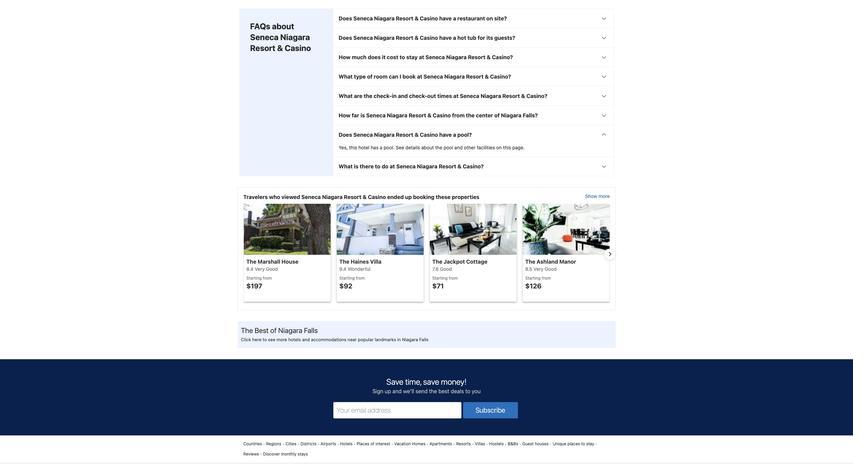 Task type: vqa. For each thing, say whether or not it's contained in the screenshot.
İYTE
no



Task type: describe. For each thing, give the bounding box(es) containing it.
send
[[416, 389, 428, 395]]

hotels link
[[340, 441, 353, 448]]

resort inside "dropdown button"
[[502, 93, 520, 99]]

and inside the best of niagara falls click here to see more hotels and accommodations near popular landmarks in niagara falls
[[302, 337, 310, 343]]

from for $197
[[263, 276, 272, 281]]

see
[[268, 337, 275, 343]]

page.
[[512, 145, 525, 151]]

what are the check-in and check-out times at seneca niagara resort & casino?
[[339, 93, 548, 99]]

time,
[[405, 377, 422, 387]]

starting from $71
[[432, 276, 458, 290]]

more inside the best of niagara falls click here to see more hotels and accommodations near popular landmarks in niagara falls
[[277, 337, 287, 343]]

$126
[[525, 282, 542, 290]]

has
[[371, 145, 379, 151]]

does seneca niagara resort & casino have a hot tub for its guests? button
[[333, 28, 614, 47]]

1 this from the left
[[349, 145, 357, 151]]

at up what type of room can i book at seneca niagara resort & casino?
[[419, 54, 424, 60]]

deals
[[451, 389, 464, 395]]

unique
[[553, 442, 566, 447]]

apartments
[[430, 442, 452, 447]]

haines
[[351, 259, 369, 265]]

faqs
[[250, 21, 270, 31]]

districts
[[301, 442, 317, 447]]

show
[[585, 194, 597, 199]]

a for hot
[[453, 35, 456, 41]]

yes, this hotel has a pool. see details about the pool and other facilities on this page.
[[339, 145, 525, 151]]

does
[[368, 54, 381, 60]]

hotel
[[358, 145, 369, 151]]

hostels
[[489, 442, 504, 447]]

places of interest
[[357, 442, 390, 447]]

are
[[354, 93, 362, 99]]

starting for $92
[[339, 276, 355, 281]]

what is there to do at seneca niagara resort & casino?
[[339, 164, 484, 170]]

the for the haines villa
[[339, 259, 349, 265]]

save time, save money! sign up and we'll send the best deals to you
[[372, 377, 481, 395]]

the for the jackpot cottage
[[432, 259, 442, 265]]

hostels link
[[489, 441, 504, 448]]

book
[[403, 74, 416, 80]]

the for has
[[435, 145, 442, 151]]

seneca inside faqs about seneca niagara resort & casino
[[250, 32, 279, 42]]

from for $92
[[356, 276, 365, 281]]

landmarks
[[375, 337, 396, 343]]

places of interest link
[[357, 441, 390, 448]]

to right places
[[581, 442, 585, 447]]

of inside the best of niagara falls click here to see more hotels and accommodations near popular landmarks in niagara falls
[[270, 327, 277, 335]]

the best of niagara falls click here to see more hotels and accommodations near popular landmarks in niagara falls
[[241, 327, 429, 343]]

7.6 good
[[432, 266, 452, 272]]

for
[[478, 35, 485, 41]]

places
[[568, 442, 580, 447]]

booking
[[413, 194, 435, 200]]

you
[[472, 389, 481, 395]]

can
[[389, 74, 398, 80]]

interest
[[376, 442, 390, 447]]

unique places to stay link
[[553, 441, 594, 448]]

1 check- from the left
[[374, 93, 392, 99]]

niagara inside "dropdown button"
[[481, 93, 501, 99]]

countries
[[243, 442, 262, 447]]

click
[[241, 337, 251, 343]]

tub
[[468, 35, 476, 41]]

& inside faqs about seneca niagara resort & casino
[[277, 43, 283, 53]]

the for the marshall house
[[246, 259, 256, 265]]

what type of room can i book at seneca niagara resort & casino? button
[[333, 67, 614, 86]]

what for what type of room can i book at seneca niagara resort & casino?
[[339, 74, 353, 80]]

faqs about seneca niagara resort & casino
[[250, 21, 311, 53]]

have for pool?
[[439, 132, 452, 138]]

stay inside 'dropdown button'
[[406, 54, 418, 60]]

up inside save time, save money! sign up and we'll send the best deals to you
[[385, 389, 391, 395]]

house
[[282, 259, 299, 265]]

1 horizontal spatial on
[[496, 145, 502, 151]]

countries link
[[243, 441, 262, 448]]

guest houses
[[522, 442, 549, 447]]

apartments link
[[430, 441, 452, 448]]

the marshall house 8.4 very good
[[246, 259, 299, 272]]

8.5 very
[[525, 266, 544, 272]]

room
[[374, 74, 388, 80]]

and right pool
[[455, 145, 463, 151]]

starting from $92
[[339, 276, 365, 290]]

how for how much does it cost to stay at seneca niagara resort & casino?
[[339, 54, 351, 60]]

9.4 wonderful
[[339, 266, 371, 272]]

from for $71
[[449, 276, 458, 281]]

what for what are the check-in and check-out times at seneca niagara resort & casino?
[[339, 93, 353, 99]]

stays
[[298, 452, 308, 457]]

cost
[[387, 54, 398, 60]]

a for pool?
[[453, 132, 456, 138]]

falls?
[[523, 112, 538, 119]]

b&bs
[[508, 442, 518, 447]]

starting from $126
[[525, 276, 551, 290]]

casino inside dropdown button
[[420, 35, 438, 41]]

a right the has
[[380, 145, 382, 151]]

pool.
[[384, 145, 395, 151]]

viewed
[[281, 194, 300, 200]]

casino? inside what are the check-in and check-out times at seneca niagara resort & casino? "dropdown button"
[[527, 93, 548, 99]]

unique places to stay
[[553, 442, 594, 447]]

reviews
[[243, 452, 259, 457]]

homes
[[412, 442, 426, 447]]

districts link
[[301, 441, 317, 448]]

from for $126
[[542, 276, 551, 281]]

show more link
[[585, 193, 610, 201]]

i
[[400, 74, 401, 80]]

starting for $197
[[246, 276, 262, 281]]

cottage
[[466, 259, 488, 265]]

yes,
[[339, 145, 348, 151]]

there
[[360, 164, 374, 170]]

the for seneca
[[466, 112, 475, 119]]

the ashland manor 8.5 very good
[[525, 259, 576, 272]]

ended
[[387, 194, 404, 200]]

does for does seneca niagara resort & casino have a pool?
[[339, 132, 352, 138]]

discover monthly stays link
[[263, 452, 308, 458]]

times
[[437, 93, 452, 99]]

what is there to do at seneca niagara resort & casino? button
[[333, 157, 614, 176]]

about inside accordion control element
[[421, 145, 434, 151]]

Your email address email field
[[333, 403, 461, 419]]

2 this from the left
[[503, 145, 511, 151]]

villas link
[[475, 441, 485, 448]]

hotels
[[288, 337, 301, 343]]

b&bs link
[[508, 441, 518, 448]]

at inside "dropdown button"
[[453, 93, 459, 99]]

have for hot
[[439, 35, 452, 41]]

the for money!
[[429, 389, 437, 395]]

much
[[352, 54, 367, 60]]

these
[[436, 194, 451, 200]]



Task type: locate. For each thing, give the bounding box(es) containing it.
seneca inside "dropdown button"
[[460, 93, 479, 99]]

2 check- from the left
[[409, 93, 427, 99]]

1 horizontal spatial more
[[599, 194, 610, 199]]

travelers who viewed seneca niagara resort & casino ended up booking these properties
[[243, 194, 479, 200]]

from inside starting from $126
[[542, 276, 551, 281]]

starting for $71
[[432, 276, 448, 281]]

how
[[339, 54, 351, 60], [339, 112, 351, 119]]

to inside dropdown button
[[375, 164, 380, 170]]

type
[[354, 74, 366, 80]]

near
[[348, 337, 357, 343]]

stay right places
[[586, 442, 594, 447]]

to left see
[[263, 337, 267, 343]]

and inside save time, save money! sign up and we'll send the best deals to you
[[393, 389, 402, 395]]

1 vertical spatial what
[[339, 93, 353, 99]]

casino? up falls?
[[527, 93, 548, 99]]

does seneca niagara resort & casino have a hot tub for its guests?
[[339, 35, 515, 41]]

stay right cost
[[406, 54, 418, 60]]

0 horizontal spatial more
[[277, 337, 287, 343]]

at right the 'do'
[[390, 164, 395, 170]]

of right type
[[367, 74, 373, 80]]

it
[[382, 54, 386, 60]]

&
[[415, 15, 419, 21], [415, 35, 419, 41], [277, 43, 283, 53], [487, 54, 491, 60], [485, 74, 489, 80], [521, 93, 525, 99], [428, 112, 432, 119], [415, 132, 419, 138], [458, 164, 462, 170], [363, 194, 367, 200]]

0 vertical spatial what
[[339, 74, 353, 80]]

the inside dropdown button
[[466, 112, 475, 119]]

0 vertical spatial does
[[339, 15, 352, 21]]

0 vertical spatial is
[[361, 112, 365, 119]]

how inside 'dropdown button'
[[339, 54, 351, 60]]

1 horizontal spatial in
[[397, 337, 401, 343]]

more inside 'link'
[[599, 194, 610, 199]]

the for the ashland manor
[[525, 259, 535, 265]]

in right 'landmarks'
[[397, 337, 401, 343]]

save
[[387, 377, 403, 387]]

0 horizontal spatial check-
[[374, 93, 392, 99]]

more right see
[[277, 337, 287, 343]]

2 starting from the left
[[339, 276, 355, 281]]

does inside dropdown button
[[339, 35, 352, 41]]

have up pool
[[439, 132, 452, 138]]

in inside "dropdown button"
[[392, 93, 397, 99]]

3 what from the top
[[339, 164, 353, 170]]

what for what is there to do at seneca niagara resort & casino?
[[339, 164, 353, 170]]

4 starting from the left
[[525, 276, 541, 281]]

up right the "sign"
[[385, 389, 391, 395]]

to
[[400, 54, 405, 60], [375, 164, 380, 170], [263, 337, 267, 343], [465, 389, 470, 395], [581, 442, 585, 447]]

restaurant
[[458, 15, 485, 21]]

on inside dropdown button
[[486, 15, 493, 21]]

1 vertical spatial does
[[339, 35, 352, 41]]

save time, save money! footer
[[0, 359, 853, 465]]

what inside dropdown button
[[339, 164, 353, 170]]

& inside "dropdown button"
[[521, 93, 525, 99]]

starting up $126
[[525, 276, 541, 281]]

3 have from the top
[[439, 132, 452, 138]]

the left center
[[466, 112, 475, 119]]

who
[[269, 194, 280, 200]]

to inside the best of niagara falls click here to see more hotels and accommodations near popular landmarks in niagara falls
[[263, 337, 267, 343]]

2 vertical spatial what
[[339, 164, 353, 170]]

0 vertical spatial falls
[[304, 327, 318, 335]]

0 horizontal spatial in
[[392, 93, 397, 99]]

of inside 'dropdown button'
[[367, 74, 373, 80]]

casino
[[420, 15, 438, 21], [420, 35, 438, 41], [285, 43, 311, 53], [433, 112, 451, 119], [420, 132, 438, 138], [368, 194, 386, 200]]

the inside the best of niagara falls click here to see more hotels and accommodations near popular landmarks in niagara falls
[[241, 327, 253, 335]]

have for restaurant
[[439, 15, 452, 21]]

starting up '$92'
[[339, 276, 355, 281]]

check- down room
[[374, 93, 392, 99]]

1 horizontal spatial good
[[545, 266, 557, 272]]

this right 'yes,'
[[349, 145, 357, 151]]

we'll
[[403, 389, 414, 395]]

a inside dropdown button
[[453, 35, 456, 41]]

cities
[[286, 442, 296, 447]]

from down 9.4 wonderful
[[356, 276, 365, 281]]

0 horizontal spatial stay
[[406, 54, 418, 60]]

casino? inside how much does it cost to stay at seneca niagara resort & casino? 'dropdown button'
[[492, 54, 513, 60]]

1 vertical spatial is
[[354, 164, 358, 170]]

casino?
[[492, 54, 513, 60], [490, 74, 511, 80], [527, 93, 548, 99], [463, 164, 484, 170]]

1 horizontal spatial about
[[421, 145, 434, 151]]

save
[[423, 377, 439, 387]]

the inside "dropdown button"
[[364, 93, 372, 99]]

0 horizontal spatial falls
[[304, 327, 318, 335]]

villa
[[370, 259, 382, 265]]

marshall
[[258, 259, 280, 265]]

the left pool
[[435, 145, 442, 151]]

casino? down guests?
[[492, 54, 513, 60]]

3 starting from the left
[[432, 276, 448, 281]]

1 vertical spatial stay
[[586, 442, 594, 447]]

1 vertical spatial up
[[385, 389, 391, 395]]

casino inside faqs about seneca niagara resort & casino
[[285, 43, 311, 53]]

the right 'are' in the top of the page
[[364, 93, 372, 99]]

the up 8.4 very
[[246, 259, 256, 265]]

starting for $126
[[525, 276, 541, 281]]

does for does seneca niagara resort & casino have a hot tub for its guests?
[[339, 35, 352, 41]]

of inside "link"
[[371, 442, 374, 447]]

starting
[[246, 276, 262, 281], [339, 276, 355, 281], [432, 276, 448, 281], [525, 276, 541, 281]]

does
[[339, 15, 352, 21], [339, 35, 352, 41], [339, 132, 352, 138]]

stay inside save time, save money! footer
[[586, 442, 594, 447]]

a left hot
[[453, 35, 456, 41]]

starting from $197
[[246, 276, 272, 290]]

how for how far is seneca niagara resort & casino from the center of niagara falls?
[[339, 112, 351, 119]]

from up pool?
[[452, 112, 465, 119]]

falls
[[304, 327, 318, 335], [419, 337, 429, 343]]

have left restaurant
[[439, 15, 452, 21]]

up right ended
[[405, 194, 412, 200]]

1 how from the top
[[339, 54, 351, 60]]

good down marshall
[[266, 266, 278, 272]]

at inside dropdown button
[[390, 164, 395, 170]]

0 horizontal spatial good
[[266, 266, 278, 272]]

0 vertical spatial more
[[599, 194, 610, 199]]

what down 'yes,'
[[339, 164, 353, 170]]

1 good from the left
[[266, 266, 278, 272]]

what
[[339, 74, 353, 80], [339, 93, 353, 99], [339, 164, 353, 170]]

to left the 'do'
[[375, 164, 380, 170]]

from down 'the marshall house 8.4 very good'
[[263, 276, 272, 281]]

how far is seneca niagara resort & casino from the center of niagara falls?
[[339, 112, 538, 119]]

2 good from the left
[[545, 266, 557, 272]]

discover
[[263, 452, 280, 457]]

1 horizontal spatial up
[[405, 194, 412, 200]]

from down "7.6 good"
[[449, 276, 458, 281]]

and down i
[[398, 93, 408, 99]]

up
[[405, 194, 412, 200], [385, 389, 391, 395]]

0 horizontal spatial is
[[354, 164, 358, 170]]

good for $197
[[266, 266, 278, 272]]

stay
[[406, 54, 418, 60], [586, 442, 594, 447]]

far
[[352, 112, 359, 119]]

discover monthly stays
[[263, 452, 308, 457]]

does seneca niagara resort & casino have a restaurant on site? button
[[333, 9, 614, 28]]

the down the save at the bottom of the page
[[429, 389, 437, 395]]

region containing $197
[[238, 204, 615, 305]]

the up "7.6 good"
[[432, 259, 442, 265]]

have inside dropdown button
[[439, 35, 452, 41]]

is
[[361, 112, 365, 119], [354, 164, 358, 170]]

is inside dropdown button
[[354, 164, 358, 170]]

its
[[487, 35, 493, 41]]

to inside save time, save money! sign up and we'll send the best deals to you
[[465, 389, 470, 395]]

good down ashland
[[545, 266, 557, 272]]

starting inside starting from $197
[[246, 276, 262, 281]]

starting up $197
[[246, 276, 262, 281]]

of right "places" at the left
[[371, 442, 374, 447]]

3 does from the top
[[339, 132, 352, 138]]

casino? inside what type of room can i book at seneca niagara resort & casino? 'dropdown button'
[[490, 74, 511, 80]]

the up 8.5 very
[[525, 259, 535, 265]]

what left type
[[339, 74, 353, 80]]

1 horizontal spatial stay
[[586, 442, 594, 447]]

good
[[266, 266, 278, 272], [545, 266, 557, 272]]

how left much
[[339, 54, 351, 60]]

0 horizontal spatial this
[[349, 145, 357, 151]]

resorts
[[456, 442, 471, 447]]

0 vertical spatial up
[[405, 194, 412, 200]]

0 vertical spatial have
[[439, 15, 452, 21]]

more right 'show'
[[599, 194, 610, 199]]

to inside 'dropdown button'
[[400, 54, 405, 60]]

from inside starting from $71
[[449, 276, 458, 281]]

the for the best of niagara falls
[[241, 327, 253, 335]]

starting up $71 at bottom
[[432, 276, 448, 281]]

how much does it cost to stay at seneca niagara resort & casino? button
[[333, 48, 614, 67]]

of right center
[[494, 112, 500, 119]]

starting inside starting from $126
[[525, 276, 541, 281]]

from inside starting from $92
[[356, 276, 365, 281]]

$92
[[339, 282, 352, 290]]

houses
[[535, 442, 549, 447]]

pool?
[[458, 132, 472, 138]]

other
[[464, 145, 476, 151]]

0 vertical spatial on
[[486, 15, 493, 21]]

the
[[246, 259, 256, 265], [339, 259, 349, 265], [432, 259, 442, 265], [525, 259, 535, 265], [241, 327, 253, 335]]

a for restaurant
[[453, 15, 456, 21]]

travelers
[[243, 194, 268, 200]]

from inside dropdown button
[[452, 112, 465, 119]]

casino? inside what is there to do at seneca niagara resort & casino? dropdown button
[[463, 164, 484, 170]]

the inside the jackpot cottage 7.6 good
[[432, 259, 442, 265]]

this left page.
[[503, 145, 511, 151]]

how much does it cost to stay at seneca niagara resort & casino?
[[339, 54, 513, 60]]

1 does from the top
[[339, 15, 352, 21]]

0 vertical spatial how
[[339, 54, 351, 60]]

at right times
[[453, 93, 459, 99]]

1 vertical spatial on
[[496, 145, 502, 151]]

1 horizontal spatial is
[[361, 112, 365, 119]]

starting inside starting from $92
[[339, 276, 355, 281]]

vacation homes link
[[394, 441, 426, 448]]

facilities
[[477, 145, 495, 151]]

1 vertical spatial have
[[439, 35, 452, 41]]

villas
[[475, 442, 485, 447]]

of inside dropdown button
[[494, 112, 500, 119]]

1 vertical spatial more
[[277, 337, 287, 343]]

niagara
[[374, 15, 395, 21], [280, 32, 310, 42], [374, 35, 395, 41], [446, 54, 467, 60], [444, 74, 465, 80], [481, 93, 501, 99], [387, 112, 408, 119], [501, 112, 522, 119], [374, 132, 395, 138], [417, 164, 438, 170], [322, 194, 343, 200], [278, 327, 302, 335], [402, 337, 418, 343]]

what inside 'dropdown button'
[[339, 74, 353, 80]]

is inside dropdown button
[[361, 112, 365, 119]]

starting inside starting from $71
[[432, 276, 448, 281]]

resort inside faqs about seneca niagara resort & casino
[[250, 43, 275, 53]]

to right cost
[[400, 54, 405, 60]]

airports link
[[321, 441, 336, 448]]

jackpot
[[444, 259, 465, 265]]

0 horizontal spatial about
[[272, 21, 294, 31]]

1 vertical spatial how
[[339, 112, 351, 119]]

1 vertical spatial in
[[397, 337, 401, 343]]

does seneca niagara resort & casino have a restaurant on site?
[[339, 15, 507, 21]]

0 horizontal spatial up
[[385, 389, 391, 395]]

a left pool?
[[453, 132, 456, 138]]

resorts link
[[456, 441, 471, 448]]

good inside 'the marshall house 8.4 very good'
[[266, 266, 278, 272]]

more
[[599, 194, 610, 199], [277, 337, 287, 343]]

2 what from the top
[[339, 93, 353, 99]]

does for does seneca niagara resort & casino have a restaurant on site?
[[339, 15, 352, 21]]

how far is seneca niagara resort & casino from the center of niagara falls? button
[[333, 106, 614, 125]]

what type of room can i book at seneca niagara resort & casino?
[[339, 74, 511, 80]]

hotels
[[340, 442, 353, 447]]

manor
[[559, 259, 576, 265]]

2 how from the top
[[339, 112, 351, 119]]

1 horizontal spatial check-
[[409, 93, 427, 99]]

2 vertical spatial have
[[439, 132, 452, 138]]

1 vertical spatial about
[[421, 145, 434, 151]]

0 horizontal spatial on
[[486, 15, 493, 21]]

region
[[238, 204, 615, 305]]

is right far
[[361, 112, 365, 119]]

on left site?
[[486, 15, 493, 21]]

center
[[476, 112, 493, 119]]

niagara inside faqs about seneca niagara resort & casino
[[280, 32, 310, 42]]

and down save
[[393, 389, 402, 395]]

about right the faqs
[[272, 21, 294, 31]]

reviews link
[[243, 452, 259, 458]]

a left restaurant
[[453, 15, 456, 21]]

out
[[427, 93, 436, 99]]

from down the ashland manor 8.5 very good
[[542, 276, 551, 281]]

the up 9.4 wonderful
[[339, 259, 349, 265]]

8.4 very
[[246, 266, 265, 272]]

about right "details"
[[421, 145, 434, 151]]

0 vertical spatial in
[[392, 93, 397, 99]]

1 vertical spatial falls
[[419, 337, 429, 343]]

to left you
[[465, 389, 470, 395]]

on right facilities
[[496, 145, 502, 151]]

0 vertical spatial about
[[272, 21, 294, 31]]

and inside "dropdown button"
[[398, 93, 408, 99]]

how left far
[[339, 112, 351, 119]]

do
[[382, 164, 388, 170]]

1 horizontal spatial falls
[[419, 337, 429, 343]]

the inside save time, save money! sign up and we'll send the best deals to you
[[429, 389, 437, 395]]

monthly
[[281, 452, 297, 457]]

guests?
[[494, 35, 515, 41]]

is left there
[[354, 164, 358, 170]]

good inside the ashland manor 8.5 very good
[[545, 266, 557, 272]]

on
[[486, 15, 493, 21], [496, 145, 502, 151]]

and right 'hotels'
[[302, 337, 310, 343]]

casino? down how much does it cost to stay at seneca niagara resort & casino? 'dropdown button'
[[490, 74, 511, 80]]

the inside the haines villa 9.4 wonderful
[[339, 259, 349, 265]]

1 have from the top
[[439, 15, 452, 21]]

of up see
[[270, 327, 277, 335]]

properties
[[452, 194, 479, 200]]

good for $126
[[545, 266, 557, 272]]

the inside the ashland manor 8.5 very good
[[525, 259, 535, 265]]

2 vertical spatial does
[[339, 132, 352, 138]]

pool
[[444, 145, 453, 151]]

1 horizontal spatial this
[[503, 145, 511, 151]]

1 starting from the left
[[246, 276, 262, 281]]

airports
[[321, 442, 336, 447]]

the up click
[[241, 327, 253, 335]]

2 does from the top
[[339, 35, 352, 41]]

in down the can
[[392, 93, 397, 99]]

at right the book
[[417, 74, 422, 80]]

what inside "dropdown button"
[[339, 93, 353, 99]]

2 have from the top
[[439, 35, 452, 41]]

how inside dropdown button
[[339, 112, 351, 119]]

the inside 'the marshall house 8.4 very good'
[[246, 259, 256, 265]]

popular
[[358, 337, 374, 343]]

have left hot
[[439, 35, 452, 41]]

about inside faqs about seneca niagara resort & casino
[[272, 21, 294, 31]]

check- down what type of room can i book at seneca niagara resort & casino?
[[409, 93, 427, 99]]

in inside the best of niagara falls click here to see more hotels and accommodations near popular landmarks in niagara falls
[[397, 337, 401, 343]]

from inside starting from $197
[[263, 276, 272, 281]]

accordion control element
[[333, 9, 614, 176]]

casino? down other
[[463, 164, 484, 170]]

the haines villa 9.4 wonderful
[[339, 259, 382, 272]]

what left 'are' in the top of the page
[[339, 93, 353, 99]]

vacation homes
[[394, 442, 426, 447]]

sign
[[372, 389, 383, 395]]

0 vertical spatial stay
[[406, 54, 418, 60]]

guest
[[522, 442, 534, 447]]

site?
[[494, 15, 507, 21]]

1 what from the top
[[339, 74, 353, 80]]



